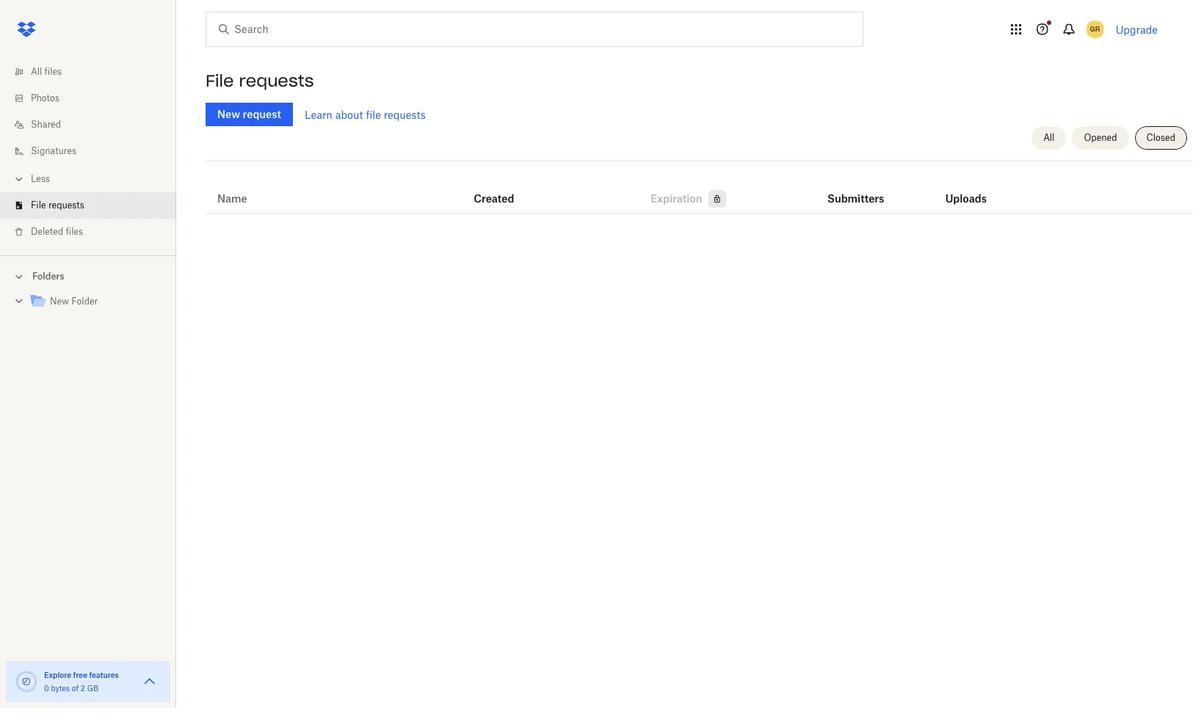 Task type: locate. For each thing, give the bounding box(es) containing it.
files for deleted files
[[66, 226, 83, 237]]

1 vertical spatial files
[[66, 226, 83, 237]]

0 horizontal spatial file
[[31, 200, 46, 211]]

1 horizontal spatial files
[[66, 226, 83, 237]]

new folder
[[50, 296, 98, 307]]

all up the photos
[[31, 66, 42, 77]]

upgrade
[[1116, 23, 1158, 36]]

name
[[217, 192, 247, 205]]

files
[[44, 66, 62, 77], [66, 226, 83, 237]]

0 horizontal spatial all
[[31, 66, 42, 77]]

0 horizontal spatial requests
[[48, 200, 84, 211]]

1 vertical spatial file requests
[[31, 200, 84, 211]]

all left opened at the right top of the page
[[1044, 132, 1055, 143]]

file up new request
[[206, 71, 234, 91]]

file requests up request at top left
[[206, 71, 314, 91]]

1 horizontal spatial new
[[217, 108, 240, 120]]

0 vertical spatial file requests
[[206, 71, 314, 91]]

column header
[[828, 173, 887, 208], [946, 173, 1005, 208]]

deleted files link
[[12, 219, 176, 245]]

files inside "link"
[[66, 226, 83, 237]]

1 vertical spatial new
[[50, 296, 69, 307]]

1 horizontal spatial file requests
[[206, 71, 314, 91]]

requests up deleted files
[[48, 200, 84, 211]]

2
[[81, 685, 85, 693]]

0 vertical spatial all
[[31, 66, 42, 77]]

new inside button
[[217, 108, 240, 120]]

2 vertical spatial requests
[[48, 200, 84, 211]]

file requests up deleted files
[[31, 200, 84, 211]]

new
[[217, 108, 240, 120], [50, 296, 69, 307]]

created button
[[474, 190, 514, 208]]

pro trial element
[[703, 190, 726, 208]]

all
[[31, 66, 42, 77], [1044, 132, 1055, 143]]

all for all files
[[31, 66, 42, 77]]

file down the less
[[31, 200, 46, 211]]

new left request at top left
[[217, 108, 240, 120]]

Search in folder "Dropbox" text field
[[234, 21, 833, 37]]

0 vertical spatial files
[[44, 66, 62, 77]]

0 horizontal spatial column header
[[828, 173, 887, 208]]

0 horizontal spatial files
[[44, 66, 62, 77]]

opened button
[[1073, 126, 1129, 150]]

1 vertical spatial all
[[1044, 132, 1055, 143]]

file
[[366, 108, 381, 121]]

requests inside list item
[[48, 200, 84, 211]]

file inside list item
[[31, 200, 46, 211]]

0 vertical spatial requests
[[239, 71, 314, 91]]

closed
[[1147, 132, 1176, 143]]

all inside "list"
[[31, 66, 42, 77]]

about
[[335, 108, 363, 121]]

list
[[0, 50, 176, 256]]

file requests
[[206, 71, 314, 91], [31, 200, 84, 211]]

new request
[[217, 108, 281, 120]]

0 vertical spatial new
[[217, 108, 240, 120]]

requests right file
[[384, 108, 426, 121]]

2 column header from the left
[[946, 173, 1005, 208]]

free
[[73, 671, 87, 680]]

0 horizontal spatial file requests
[[31, 200, 84, 211]]

deleted files
[[31, 226, 83, 237]]

deleted
[[31, 226, 63, 237]]

requests
[[239, 71, 314, 91], [384, 108, 426, 121], [48, 200, 84, 211]]

1 vertical spatial requests
[[384, 108, 426, 121]]

files up the photos
[[44, 66, 62, 77]]

all files
[[31, 66, 62, 77]]

1 horizontal spatial all
[[1044, 132, 1055, 143]]

of
[[72, 685, 79, 693]]

all button
[[1032, 126, 1067, 150]]

requests up request at top left
[[239, 71, 314, 91]]

folders
[[32, 271, 64, 282]]

file requests list item
[[0, 192, 176, 219]]

learn about file requests
[[305, 108, 426, 121]]

1 horizontal spatial file
[[206, 71, 234, 91]]

all for all
[[1044, 132, 1055, 143]]

dropbox image
[[12, 15, 41, 44]]

2 horizontal spatial requests
[[384, 108, 426, 121]]

file
[[206, 71, 234, 91], [31, 200, 46, 211]]

all inside button
[[1044, 132, 1055, 143]]

new left folder
[[50, 296, 69, 307]]

explore free features 0 bytes of 2 gb
[[44, 671, 119, 693]]

new for new folder
[[50, 296, 69, 307]]

row
[[206, 167, 1194, 214]]

1 vertical spatial file
[[31, 200, 46, 211]]

files right "deleted"
[[66, 226, 83, 237]]

new folder link
[[29, 292, 165, 312]]

1 horizontal spatial column header
[[946, 173, 1005, 208]]

shared link
[[12, 112, 176, 138]]

0 horizontal spatial new
[[50, 296, 69, 307]]

bytes
[[51, 685, 70, 693]]



Task type: describe. For each thing, give the bounding box(es) containing it.
list containing all files
[[0, 50, 176, 256]]

row containing name
[[206, 167, 1194, 214]]

1 horizontal spatial requests
[[239, 71, 314, 91]]

created
[[474, 192, 514, 205]]

1 column header from the left
[[828, 173, 887, 208]]

folder
[[71, 296, 98, 307]]

0
[[44, 685, 49, 693]]

signatures
[[31, 145, 76, 156]]

new request button
[[206, 103, 293, 126]]

explore
[[44, 671, 71, 680]]

gr button
[[1084, 18, 1107, 41]]

request
[[243, 108, 281, 120]]

files for all files
[[44, 66, 62, 77]]

signatures link
[[12, 138, 176, 165]]

less image
[[12, 172, 26, 187]]

closed button
[[1135, 126, 1188, 150]]

learn about file requests link
[[305, 108, 426, 121]]

all files link
[[12, 59, 176, 85]]

quota usage element
[[15, 671, 38, 694]]

opened
[[1084, 132, 1118, 143]]

features
[[89, 671, 119, 680]]

shared
[[31, 119, 61, 130]]

photos link
[[12, 85, 176, 112]]

gr
[[1091, 24, 1101, 34]]

file requests link
[[12, 192, 176, 219]]

gb
[[87, 685, 99, 693]]

file requests inside list item
[[31, 200, 84, 211]]

upgrade link
[[1116, 23, 1158, 36]]

learn
[[305, 108, 333, 121]]

0 vertical spatial file
[[206, 71, 234, 91]]

folders button
[[0, 265, 176, 287]]

less
[[31, 173, 50, 184]]

photos
[[31, 93, 59, 104]]

new for new request
[[217, 108, 240, 120]]



Task type: vqa. For each thing, say whether or not it's contained in the screenshot.
Get in the left of the page
no



